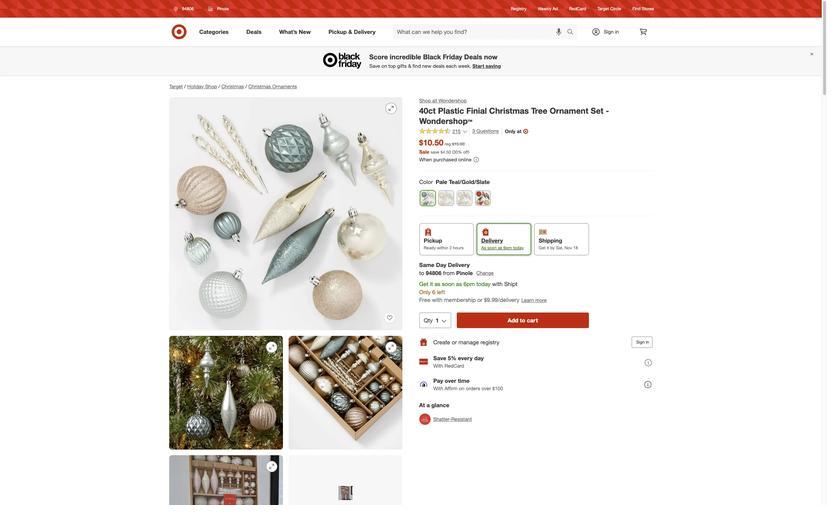 Task type: locate. For each thing, give the bounding box(es) containing it.
target for target circle
[[598, 6, 610, 11]]

to down 'same'
[[420, 270, 425, 277]]

0 horizontal spatial 6pm
[[464, 281, 475, 288]]

christmas link
[[222, 83, 244, 89]]

teal/gold/slate
[[449, 179, 491, 186]]

2 with from the top
[[434, 386, 444, 392]]

1 horizontal spatial on
[[460, 386, 465, 392]]

save left 5%
[[434, 355, 447, 362]]

1 horizontal spatial 6pm
[[504, 245, 513, 251]]

deals left what's
[[247, 28, 262, 35]]

1 vertical spatial save
[[434, 355, 447, 362]]

1 vertical spatial target
[[169, 83, 183, 89]]

categories
[[199, 28, 229, 35]]

as right as
[[499, 245, 503, 251]]

1 vertical spatial &
[[409, 63, 412, 69]]

today inside get it as soon as 6pm today with shipt only 6 left free with membership or $9.99/delivery learn more
[[477, 281, 491, 288]]

1 vertical spatial pinole
[[457, 270, 474, 277]]

get left by
[[539, 245, 546, 251]]

0 horizontal spatial as
[[435, 281, 441, 288]]

when purchased online
[[420, 157, 472, 163]]

purchased
[[434, 157, 458, 163]]

1 horizontal spatial to
[[521, 317, 526, 324]]

delivery inside delivery as soon as 6pm today
[[482, 237, 504, 244]]

2 horizontal spatial as
[[499, 245, 503, 251]]

soon inside delivery as soon as 6pm today
[[488, 245, 497, 251]]

free
[[420, 297, 431, 304]]

1 vertical spatial with
[[433, 297, 443, 304]]

new
[[423, 63, 432, 69]]

6pm down from pinole change
[[464, 281, 475, 288]]

shop left all
[[420, 98, 432, 104]]

94806 left pinole dropdown button
[[182, 6, 194, 11]]

0 vertical spatial deals
[[247, 28, 262, 35]]

1 horizontal spatial sign in
[[637, 340, 650, 345]]

1 horizontal spatial pickup
[[424, 237, 443, 244]]

sign in link
[[586, 24, 631, 40]]

1 horizontal spatial &
[[409, 63, 412, 69]]

1 / from the left
[[184, 83, 186, 89]]

1 vertical spatial to
[[521, 317, 526, 324]]

it up 6
[[431, 281, 434, 288]]

deals
[[247, 28, 262, 35], [465, 53, 483, 61]]

on left the top
[[382, 63, 387, 69]]

saving
[[486, 63, 501, 69]]

0 vertical spatial to
[[420, 270, 425, 277]]

& inside score incredible black friday deals now save on top gifts & find new deals each week. start saving
[[409, 63, 412, 69]]

40ct plastic finial christmas tree ornament set - wondershop™, 3 of 7 image
[[289, 336, 403, 450]]

1 vertical spatial sign
[[637, 340, 646, 345]]

0 vertical spatial on
[[382, 63, 387, 69]]

$
[[441, 150, 443, 155]]

redcard
[[570, 6, 587, 11], [445, 363, 465, 369]]

or right create
[[452, 339, 458, 346]]

a
[[427, 402, 430, 409]]

deals up start
[[465, 53, 483, 61]]

pickup up ready on the right of page
[[424, 237, 443, 244]]

with
[[493, 281, 503, 288], [433, 297, 443, 304]]

1 vertical spatial 94806
[[426, 270, 442, 277]]

by
[[551, 245, 556, 251]]

what's new
[[279, 28, 311, 35]]

0 vertical spatial redcard
[[570, 6, 587, 11]]

get inside get it as soon as 6pm today with shipt only 6 left free with membership or $9.99/delivery learn more
[[420, 281, 429, 288]]

shop right 'holiday' on the left top of page
[[205, 83, 217, 89]]

0 vertical spatial over
[[445, 378, 457, 385]]

1 vertical spatial in
[[647, 340, 650, 345]]

learn
[[522, 297, 535, 303]]

0 horizontal spatial target
[[169, 83, 183, 89]]

soon right as
[[488, 245, 497, 251]]

sign
[[604, 29, 614, 35], [637, 340, 646, 345]]

0 vertical spatial today
[[514, 245, 524, 251]]

0 horizontal spatial 94806
[[182, 6, 194, 11]]

today down change button
[[477, 281, 491, 288]]

pickup inside "link"
[[329, 28, 347, 35]]

shipping
[[539, 237, 563, 244]]

delivery for same day delivery
[[449, 262, 470, 269]]

find
[[633, 6, 641, 11]]

1 horizontal spatial delivery
[[449, 262, 470, 269]]

today left by
[[514, 245, 524, 251]]

target link
[[169, 83, 183, 89]]

pinole inside dropdown button
[[217, 6, 229, 11]]

1 horizontal spatial pinole
[[457, 270, 474, 277]]

1 with from the top
[[434, 363, 444, 369]]

get
[[539, 245, 546, 251], [420, 281, 429, 288]]

0 horizontal spatial to
[[420, 270, 425, 277]]

&
[[349, 28, 353, 35], [409, 63, 412, 69]]

0 vertical spatial soon
[[488, 245, 497, 251]]

0 horizontal spatial sign in
[[604, 29, 620, 35]]

0 horizontal spatial on
[[382, 63, 387, 69]]

all
[[433, 98, 438, 104]]

soon
[[488, 245, 497, 251], [443, 281, 455, 288]]

to right add
[[521, 317, 526, 324]]

delivery up score
[[354, 28, 376, 35]]

redcard right ad
[[570, 6, 587, 11]]

sign in inside sign in button
[[637, 340, 650, 345]]

5%
[[448, 355, 457, 362]]

holiday
[[187, 83, 204, 89]]

add to cart
[[508, 317, 539, 324]]

delivery inside "link"
[[354, 28, 376, 35]]

on inside score incredible black friday deals now save on top gifts & find new deals each week. start saving
[[382, 63, 387, 69]]

94806 inside dropdown button
[[182, 6, 194, 11]]

0 horizontal spatial redcard
[[445, 363, 465, 369]]

left
[[438, 289, 446, 296]]

0 vertical spatial only
[[506, 128, 516, 134]]

/ left 'christmas' link
[[219, 83, 220, 89]]

deals link
[[241, 24, 271, 40]]

target left 'holiday' on the left top of page
[[169, 83, 183, 89]]

save
[[431, 150, 440, 155]]

with down pay
[[434, 386, 444, 392]]

0 horizontal spatial save
[[370, 63, 381, 69]]

from
[[444, 270, 455, 277]]

pinole right from
[[457, 270, 474, 277]]

delivery up as
[[482, 237, 504, 244]]

get down to 94806
[[420, 281, 429, 288]]

2 horizontal spatial christmas
[[490, 106, 530, 116]]

find stores link
[[633, 6, 655, 12]]

red/green/gold image
[[476, 191, 491, 206]]

0 vertical spatial save
[[370, 63, 381, 69]]

1 horizontal spatial in
[[647, 340, 650, 345]]

1 horizontal spatial deals
[[465, 53, 483, 61]]

or inside get it as soon as 6pm today with shipt only 6 left free with membership or $9.99/delivery learn more
[[478, 297, 483, 304]]

create
[[434, 339, 451, 346]]

/ right 'target' "link"
[[184, 83, 186, 89]]

glance
[[432, 402, 450, 409]]

1 horizontal spatial sign
[[637, 340, 646, 345]]

same
[[420, 262, 435, 269]]

registry
[[511, 6, 527, 11]]

0 vertical spatial sign
[[604, 29, 614, 35]]

1 horizontal spatial target
[[598, 6, 610, 11]]

get inside shipping get it by sat, nov 18
[[539, 245, 546, 251]]

0 vertical spatial sign in
[[604, 29, 620, 35]]

1 vertical spatial pickup
[[424, 237, 443, 244]]

6pm right as
[[504, 245, 513, 251]]

target left circle
[[598, 6, 610, 11]]

start
[[473, 63, 485, 69]]

only left at
[[506, 128, 516, 134]]

pickup inside pickup ready within 2 hours
[[424, 237, 443, 244]]

every
[[459, 355, 473, 362]]

or right membership
[[478, 297, 483, 304]]

0 vertical spatial delivery
[[354, 28, 376, 35]]

0 horizontal spatial it
[[431, 281, 434, 288]]

94806 button
[[169, 2, 201, 15]]

pay over time with affirm on orders over $100
[[434, 378, 504, 392]]

on inside pay over time with affirm on orders over $100
[[460, 386, 465, 392]]

christmas right holiday shop "link" on the left top
[[222, 83, 244, 89]]

wondershop
[[439, 98, 467, 104]]

soon inside get it as soon as 6pm today with shipt only 6 left free with membership or $9.99/delivery learn more
[[443, 281, 455, 288]]

ornament
[[550, 106, 589, 116]]

0 horizontal spatial delivery
[[354, 28, 376, 35]]

1 horizontal spatial redcard
[[570, 6, 587, 11]]

as inside delivery as soon as 6pm today
[[499, 245, 503, 251]]

1 horizontal spatial get
[[539, 245, 546, 251]]

incredible
[[390, 53, 422, 61]]

0 horizontal spatial in
[[616, 29, 620, 35]]

-
[[607, 106, 610, 116]]

/
[[184, 83, 186, 89], [219, 83, 220, 89], [246, 83, 247, 89]]

as up the left
[[435, 281, 441, 288]]

it inside shipping get it by sat, nov 18
[[548, 245, 550, 251]]

over left $100
[[482, 386, 492, 392]]

sale
[[420, 149, 430, 155]]

0 vertical spatial 94806
[[182, 6, 194, 11]]

categories link
[[193, 24, 238, 40]]

christmas
[[222, 83, 244, 89], [249, 83, 271, 89], [490, 106, 530, 116]]

score incredible black friday deals now save on top gifts & find new deals each week. start saving
[[370, 53, 501, 69]]

1 horizontal spatial with
[[493, 281, 503, 288]]

as down from pinole change
[[457, 281, 463, 288]]

registry link
[[511, 6, 527, 12]]

christmas up only at
[[490, 106, 530, 116]]

1 horizontal spatial as
[[457, 281, 463, 288]]

add to cart button
[[457, 313, 590, 329]]

$9.99/delivery
[[485, 297, 520, 304]]

0 vertical spatial 6pm
[[504, 245, 513, 251]]

1 vertical spatial or
[[452, 339, 458, 346]]

with up pay
[[434, 363, 444, 369]]

$15.00
[[453, 142, 465, 147]]

0 vertical spatial target
[[598, 6, 610, 11]]

with down 6
[[433, 297, 443, 304]]

1 vertical spatial sign in
[[637, 340, 650, 345]]

soon up the left
[[443, 281, 455, 288]]

over up affirm
[[445, 378, 457, 385]]

learn more button
[[522, 296, 548, 305]]

1 vertical spatial on
[[460, 386, 465, 392]]

/ right 'christmas' link
[[246, 83, 247, 89]]

1 horizontal spatial save
[[434, 355, 447, 362]]

)
[[469, 150, 470, 155]]

2 horizontal spatial /
[[246, 83, 247, 89]]

0 horizontal spatial only
[[420, 289, 431, 296]]

2 vertical spatial delivery
[[449, 262, 470, 269]]

1 horizontal spatial today
[[514, 245, 524, 251]]

pinole button
[[204, 2, 234, 15]]

or
[[478, 297, 483, 304], [452, 339, 458, 346]]

pickup right new
[[329, 28, 347, 35]]

1 vertical spatial it
[[431, 281, 434, 288]]

1 vertical spatial over
[[482, 386, 492, 392]]

0 vertical spatial with
[[434, 363, 444, 369]]

1 vertical spatial 6pm
[[464, 281, 475, 288]]

pinole up categories link
[[217, 6, 229, 11]]

delivery up from pinole change
[[449, 262, 470, 269]]

0 vertical spatial shop
[[205, 83, 217, 89]]

1 vertical spatial today
[[477, 281, 491, 288]]

0 vertical spatial it
[[548, 245, 550, 251]]

delivery
[[354, 28, 376, 35], [482, 237, 504, 244], [449, 262, 470, 269]]

0 vertical spatial pinole
[[217, 6, 229, 11]]

it left by
[[548, 245, 550, 251]]

40ct plastic finial christmas tree ornament set - wondershop™, 1 of 7 image
[[169, 97, 403, 331]]

94806 down 'same'
[[426, 270, 442, 277]]

weekly ad
[[538, 6, 558, 11]]

0 vertical spatial pickup
[[329, 28, 347, 35]]

0 horizontal spatial soon
[[443, 281, 455, 288]]

color pale teal/gold/slate
[[420, 179, 491, 186]]

on down 'time'
[[460, 386, 465, 392]]

only up free
[[420, 289, 431, 296]]

it inside get it as soon as 6pm today with shipt only 6 left free with membership or $9.99/delivery learn more
[[431, 281, 434, 288]]

at a glance
[[420, 402, 450, 409]]

what's
[[279, 28, 298, 35]]

1 vertical spatial redcard
[[445, 363, 465, 369]]

qty
[[424, 317, 433, 324]]

score
[[370, 53, 388, 61]]

1 horizontal spatial soon
[[488, 245, 497, 251]]

0 vertical spatial &
[[349, 28, 353, 35]]

0 horizontal spatial pickup
[[329, 28, 347, 35]]

1 vertical spatial deals
[[465, 53, 483, 61]]

1 vertical spatial soon
[[443, 281, 455, 288]]

1 horizontal spatial it
[[548, 245, 550, 251]]

0 vertical spatial or
[[478, 297, 483, 304]]

1 horizontal spatial or
[[478, 297, 483, 304]]

1 horizontal spatial shop
[[420, 98, 432, 104]]

photo from @gala_mk85, 4 of 7 image
[[169, 456, 283, 506]]

only
[[506, 128, 516, 134], [420, 289, 431, 296]]

6pm inside delivery as soon as 6pm today
[[504, 245, 513, 251]]

1 vertical spatial delivery
[[482, 237, 504, 244]]

get it as soon as 6pm today with shipt only 6 left free with membership or $9.99/delivery learn more
[[420, 281, 547, 304]]

0 vertical spatial in
[[616, 29, 620, 35]]

sign in inside sign in link
[[604, 29, 620, 35]]

holiday shop link
[[187, 83, 217, 89]]

0 vertical spatial get
[[539, 245, 546, 251]]

0 horizontal spatial today
[[477, 281, 491, 288]]

0 horizontal spatial or
[[452, 339, 458, 346]]

with
[[434, 363, 444, 369], [434, 386, 444, 392]]

4.50
[[443, 150, 452, 155]]

pay
[[434, 378, 444, 385]]

0 horizontal spatial get
[[420, 281, 429, 288]]

questions
[[477, 128, 500, 134]]

1 vertical spatial get
[[420, 281, 429, 288]]

when
[[420, 157, 433, 163]]

redcard inside save 5% every day with redcard
[[445, 363, 465, 369]]

215 link
[[420, 127, 468, 136]]

ready
[[424, 245, 436, 251]]

with left shipt
[[493, 281, 503, 288]]

redcard down 5%
[[445, 363, 465, 369]]

save down score
[[370, 63, 381, 69]]

0 horizontal spatial /
[[184, 83, 186, 89]]

at
[[518, 128, 522, 134]]

christmas left ornaments in the top of the page
[[249, 83, 271, 89]]



Task type: vqa. For each thing, say whether or not it's contained in the screenshot.
& to the left
yes



Task type: describe. For each thing, give the bounding box(es) containing it.
add
[[508, 317, 519, 324]]

deals
[[433, 63, 445, 69]]

candy champagne image
[[439, 191, 454, 206]]

40ct
[[420, 106, 436, 116]]

create or manage registry
[[434, 339, 500, 346]]

2
[[450, 245, 452, 251]]

delivery for pickup & delivery
[[354, 28, 376, 35]]

2 / from the left
[[219, 83, 220, 89]]

weekly
[[538, 6, 552, 11]]

0 vertical spatial with
[[493, 281, 503, 288]]

manage
[[459, 339, 480, 346]]

shop all wondershop 40ct plastic finial christmas tree ornament set - wondershop™
[[420, 98, 610, 126]]

color
[[420, 179, 434, 186]]

pink/champagne image
[[458, 191, 472, 206]]

What can we help you find? suggestions appear below search field
[[393, 24, 569, 40]]

pickup ready within 2 hours
[[424, 237, 464, 251]]

find
[[413, 63, 421, 69]]

shop inside shop all wondershop 40ct plastic finial christmas tree ornament set - wondershop™
[[420, 98, 432, 104]]

within
[[438, 245, 449, 251]]

tree
[[532, 106, 548, 116]]

0 horizontal spatial shop
[[205, 83, 217, 89]]

resistant
[[452, 417, 473, 423]]

1 horizontal spatial only
[[506, 128, 516, 134]]

215
[[453, 128, 461, 134]]

change button
[[477, 269, 495, 278]]

affirm
[[445, 386, 458, 392]]

redcard link
[[570, 6, 587, 12]]

in inside button
[[647, 340, 650, 345]]

0 horizontal spatial christmas
[[222, 83, 244, 89]]

set
[[591, 106, 604, 116]]

shatter-
[[434, 417, 452, 423]]

sign in button
[[632, 337, 653, 348]]

with inside pay over time with affirm on orders over $100
[[434, 386, 444, 392]]

1
[[436, 317, 439, 324]]

6pm inside get it as soon as 6pm today with shipt only 6 left free with membership or $9.99/delivery learn more
[[464, 281, 475, 288]]

more
[[536, 297, 547, 303]]

40ct plastic finial christmas tree ornament set - wondershop™, 2 of 7 image
[[169, 336, 283, 450]]

1 horizontal spatial over
[[482, 386, 492, 392]]

pale teal/gold/slate image
[[421, 191, 436, 206]]

1 horizontal spatial christmas
[[249, 83, 271, 89]]

to inside button
[[521, 317, 526, 324]]

qty 1
[[424, 317, 439, 324]]

0 horizontal spatial with
[[433, 297, 443, 304]]

to 94806
[[420, 270, 442, 277]]

christmas ornaments link
[[249, 83, 297, 89]]

save 5% every day with redcard
[[434, 355, 484, 369]]

3 questions
[[473, 128, 500, 134]]

each
[[446, 63, 457, 69]]

membership
[[445, 297, 476, 304]]

day
[[437, 262, 447, 269]]

6
[[433, 289, 436, 296]]

target circle
[[598, 6, 622, 11]]

image gallery element
[[169, 97, 403, 506]]

& inside "link"
[[349, 28, 353, 35]]

only inside get it as soon as 6pm today with shipt only 6 left free with membership or $9.99/delivery learn more
[[420, 289, 431, 296]]

with inside save 5% every day with redcard
[[434, 363, 444, 369]]

from pinole change
[[444, 270, 494, 277]]

change
[[477, 270, 494, 276]]

new
[[299, 28, 311, 35]]

target / holiday shop / christmas / christmas ornaments
[[169, 83, 297, 89]]

pickup for ready
[[424, 237, 443, 244]]

off
[[464, 150, 469, 155]]

$100
[[493, 386, 504, 392]]

shipt
[[505, 281, 518, 288]]

find stores
[[633, 6, 655, 11]]

0 horizontal spatial over
[[445, 378, 457, 385]]

shatter-resistant
[[434, 417, 473, 423]]

target circle link
[[598, 6, 622, 12]]

now
[[485, 53, 498, 61]]

$10.50 reg $15.00 sale save $ 4.50 ( 30 % off )
[[420, 138, 470, 155]]

0 horizontal spatial deals
[[247, 28, 262, 35]]

orders
[[467, 386, 481, 392]]

pickup & delivery link
[[323, 24, 385, 40]]

target for target / holiday shop / christmas / christmas ornaments
[[169, 83, 183, 89]]

as
[[482, 245, 487, 251]]

0 horizontal spatial sign
[[604, 29, 614, 35]]

finial
[[467, 106, 488, 116]]

only at
[[506, 128, 522, 134]]

hours
[[454, 245, 464, 251]]

#targetstyle preview 1 image
[[339, 486, 353, 501]]

registry
[[481, 339, 500, 346]]

pickup for &
[[329, 28, 347, 35]]

deals inside score incredible black friday deals now save on top gifts & find new deals each week. start saving
[[465, 53, 483, 61]]

save inside save 5% every day with redcard
[[434, 355, 447, 362]]

day
[[475, 355, 484, 362]]

stores
[[642, 6, 655, 11]]

sign inside button
[[637, 340, 646, 345]]

%
[[459, 150, 463, 155]]

3 / from the left
[[246, 83, 247, 89]]

save inside score incredible black friday deals now save on top gifts & find new deals each week. start saving
[[370, 63, 381, 69]]

weekly ad link
[[538, 6, 558, 12]]

same day delivery
[[420, 262, 470, 269]]

wondershop™
[[420, 116, 473, 126]]

plastic
[[439, 106, 465, 116]]

delivery as soon as 6pm today
[[482, 237, 524, 251]]

today inside delivery as soon as 6pm today
[[514, 245, 524, 251]]

time
[[459, 378, 470, 385]]

black
[[424, 53, 441, 61]]

christmas inside shop all wondershop 40ct plastic finial christmas tree ornament set - wondershop™
[[490, 106, 530, 116]]

top
[[389, 63, 396, 69]]

friday
[[443, 53, 463, 61]]

ad
[[553, 6, 558, 11]]

nov
[[565, 245, 573, 251]]

(
[[453, 150, 454, 155]]

3
[[473, 128, 476, 134]]



